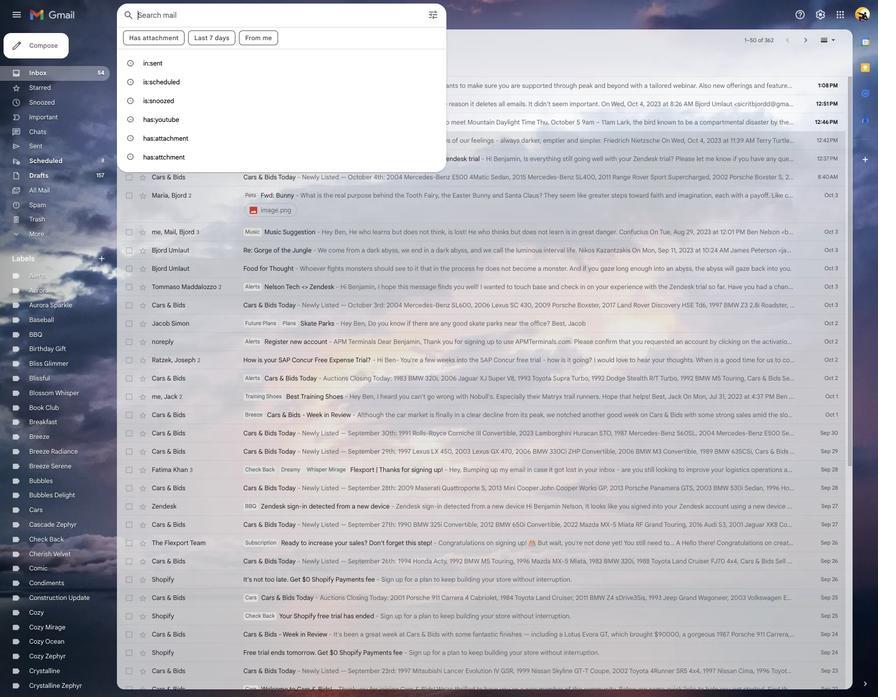 Task type: describe. For each thing, give the bounding box(es) containing it.
bmw left 650i
[[551, 579, 568, 588]]

0 horizontal spatial touring,
[[546, 620, 572, 629]]

0 horizontal spatial we
[[446, 274, 455, 283]]

am inside 'bjord' row
[[760, 111, 771, 120]]

forget
[[429, 600, 449, 609]]

10 cars & bids from the top
[[169, 661, 206, 670]]

expense
[[366, 396, 393, 405]]

1 vertical spatial free
[[353, 681, 366, 690]]

row containing brad
[[130, 146, 878, 167]]

4matic
[[522, 193, 544, 202]]

imagination,
[[754, 213, 793, 222]]

the right get
[[424, 172, 435, 181]]

parks
[[354, 355, 372, 365]]

0 horizontal spatial does
[[448, 254, 464, 263]]

2 vertical spatial 2004
[[777, 478, 794, 487]]

, for bjord
[[187, 213, 189, 222]]

1 vertical spatial 2003
[[774, 539, 791, 548]]

operations
[[835, 518, 870, 527]]

breakfast
[[33, 465, 63, 474]]

closing for 1983
[[389, 417, 413, 426]]

the left real
[[360, 213, 370, 222]]

2 horizontal spatial does
[[580, 254, 596, 263]]

today for newly listed — september 29th: 1997 lexus lx 450, 2003 lexus gx 470, 2006 bmw 330ci zhp convertible, 2006 bmw m3 convertible, 1989 bmw 635csi, cars & bids s
[[309, 498, 329, 507]]

bmw left 530i
[[793, 539, 810, 548]]

september for 30th:
[[387, 478, 422, 487]]

of right out
[[467, 172, 474, 181]]

breeze for breeze radiance
[[33, 498, 55, 507]]

team for 28th row from the bottom
[[214, 91, 233, 100]]

with inside cell
[[812, 213, 826, 222]]

me right 'let'
[[784, 172, 794, 181]]

into inside ratzek, joseph row
[[508, 396, 520, 405]]

turtle
[[859, 152, 877, 161]]

maddalozzo for tommaso maddalozzo 2
[[202, 315, 241, 324]]

hope
[[424, 315, 440, 324]]

from left its
[[562, 457, 577, 466]]

18 row from the top
[[130, 492, 878, 513]]

newly for newly listed — october 4th: 2004 mercedes-benz e500 4matic sedan, 2015 mercedes-benz sl400, 2011 range rover sport supercharged, 2002 porsche boxster s, 20
[[336, 193, 355, 202]]

cars & bids for cars & bids today - newly listed — september 26th: 1994 honda acty, 1992 bmw m5 touring, 1996 mazda mx-5 miata, 1983 bmw 320i, 1988 toyota land cruiser fj70 4x4, cars & bids sell a
[[169, 620, 206, 629]]

account up s3,
[[784, 559, 810, 568]]

— for 26th:
[[378, 620, 385, 629]]

zendesk up 1990
[[440, 559, 467, 568]]

, for jack
[[179, 437, 181, 446]]

2.8i
[[833, 335, 844, 344]]

1 row from the top
[[130, 85, 878, 106]]

convertible, up gx
[[536, 478, 575, 487]]

0 vertical spatial that
[[467, 294, 480, 304]]

auctions for auctions closing today: 2001 porsche 911 carrera 4 cabriolet, 1984 toyota land cruiser, 2011 bmw z4 sdrive35is, 1993 jeep grand wagoneer, 2003 volkswagen eu
[[355, 661, 384, 670]]

join
[[378, 91, 393, 100]]

0 horizontal spatial 320i,
[[473, 417, 488, 426]]

newly for newly listed — october 3rd: 2004 mercedes-benz sl600, 2006 lexus sc 430, 2009 porsche boxster, 2017 land rover discovery hse td6, 1997 bmw z3 2.8i roadster, 2
[[336, 335, 355, 344]]

row containing music suggestion
[[130, 248, 878, 268]]

1 horizontal spatial grand
[[754, 661, 774, 670]]

you right do
[[420, 355, 432, 365]]

2 sap from the left
[[534, 396, 547, 405]]

lexus for 450,
[[525, 498, 544, 507]]

, up the has:attchment
[[184, 152, 186, 161]]

1987
[[683, 478, 697, 487]]

lark,
[[686, 132, 702, 141]]

today for newly listed — september 27th: 1990 bmw 325i convertible, 2012 bmw 650i convertible, 2022 mazda mx-5 miata rf grand touring, 2016 audi s3, 2001 jaguar xk8 con
[[309, 579, 329, 588]]

account up when
[[761, 376, 787, 385]]

oct inside row
[[764, 152, 776, 161]]

newly for newly listed — september 29th: 1997 lexus lx 450, 2003 lexus gx 470, 2006 bmw 330ci zhp convertible, 2006 bmw m3 convertible, 1989 bmw 635csi, cars & bids s
[[336, 498, 355, 507]]

0 vertical spatial up!
[[482, 518, 492, 527]]

0 horizontal spatial mon,
[[714, 274, 730, 283]]

same
[[480, 111, 497, 120]]

the right call
[[561, 274, 572, 283]]

breeze for breeze cars & bids - week in review - although the car market is finally in a clear decline from its peak, we notched another good week on cars & bids with some strong sales amid the slow
[[273, 458, 292, 465]]

1 horizontal spatial shoes
[[361, 437, 382, 446]]

check
[[623, 315, 643, 324]]

bubbles for bubbles delight
[[33, 547, 59, 556]]

webinar!
[[422, 91, 453, 100]]

you right sure
[[554, 91, 566, 100]]

cars & bids for cars & bids today - newly listed — october 3rd: 2004 mercedes-benz sl600, 2006 lexus sc 430, 2009 porsche boxster, 2017 land rover discovery hse td6, 1997 bmw z3 2.8i roadster, 2
[[169, 335, 206, 344]]

tech
[[318, 315, 333, 324]]

bmw left 325i
[[459, 579, 476, 588]]

1 vertical spatial if
[[648, 294, 652, 304]]

primary
[[157, 66, 183, 75]]

0 horizontal spatial nelson
[[294, 315, 316, 324]]

far.
[[797, 315, 807, 324]]

1 vertical spatial 1997
[[442, 498, 457, 507]]

0 vertical spatial nelson
[[844, 254, 867, 263]]

row containing jacob simon
[[130, 350, 878, 370]]

0 vertical spatial mx-
[[667, 579, 681, 588]]

newly for newly listed — september 28th: 2009 maserati quattroporte s, 2013 mini cooper john cooper works gp, 2013 porsche panamera gts, 2003 bmw 530i sedan, 1996 hon
[[336, 539, 355, 548]]

you up hear
[[703, 376, 714, 385]]

cars & bids today - newly listed — october 3rd: 2004 mercedes-benz sl600, 2006 lexus sc 430, 2009 porsche boxster, 2017 land rover discovery hse td6, 1997 bmw z3 2.8i roadster, 2
[[271, 335, 878, 344]]

2 concur from the left
[[549, 396, 572, 405]]

listed for newly listed — september 27th: 1990 bmw 325i convertible, 2012 bmw 650i convertible, 2022 mazda mx-5 miata rf grand touring, 2016 audi s3, 2001 jaguar xk8 con
[[357, 579, 377, 588]]

0 vertical spatial 2003
[[506, 498, 523, 507]]

i left heard
[[419, 437, 421, 446]]

it left got
[[610, 518, 614, 527]]

a inside cell
[[828, 213, 832, 222]]

whisper inside labels navigation
[[61, 433, 88, 442]]

emptier
[[603, 152, 628, 161]]

zhp
[[632, 498, 645, 507]]

0 horizontal spatial mx-
[[614, 620, 628, 629]]

like
[[857, 213, 870, 222]]

2023 right 11,
[[755, 274, 771, 283]]

up left the use
[[541, 376, 549, 385]]

1 horizontal spatial signing
[[516, 376, 539, 385]]

your down register
[[294, 396, 308, 405]]

row containing bjord
[[130, 126, 878, 146]]

future plans
[[273, 356, 307, 363]]

bjord up has:attachment
[[169, 131, 186, 140]]

week
[[341, 457, 358, 466]]

the up discovery on the right top
[[732, 315, 742, 324]]

1 vertical spatial best,
[[724, 437, 741, 446]]

0 vertical spatial an
[[741, 294, 749, 304]]

14 row from the top
[[130, 411, 878, 431]]

breeze for breeze
[[33, 482, 55, 491]]

0 vertical spatial land
[[686, 335, 702, 344]]

listed for newly listed — september 26th: 1994 honda acty, 1992 bmw m5 touring, 1996 mazda mx-5 miata, 1983 bmw 320i, 1988 toyota land cruiser fj70 4x4, cars & bids sell a
[[357, 620, 377, 629]]

0 horizontal spatial if
[[452, 355, 457, 365]]

🎊 image
[[587, 600, 596, 609]]

2 jacob from the left
[[631, 355, 651, 365]]

bmw left z4
[[655, 661, 672, 670]]

, down maria , bjord 2
[[196, 253, 197, 263]]

2 device from the left
[[562, 559, 583, 568]]

thinks
[[547, 254, 566, 263]]

benz up fairy,
[[484, 193, 500, 202]]

2016
[[766, 579, 781, 588]]

in left case on the bottom right of the page
[[586, 518, 591, 527]]

1 horizontal spatial 1996
[[852, 539, 866, 548]]

into left you.
[[852, 294, 864, 304]]

$0
[[336, 640, 345, 649]]

parks
[[541, 355, 559, 365]]

will
[[806, 294, 816, 304]]

music inside music music suggestion - hey ben, he who learns but does not think, is lost! he who thinks but does not learn is in great danger. confucius on tue, aug 29, 2023 at 12:01 pm ben nelson <be
[[273, 254, 289, 262]]

umlaut for food for thought - whoever fights monsters should see to it that in the process he does not become a monster. and if you gaze long enough into an abyss, the abyss will gaze back into you.
[[187, 294, 210, 304]]

inbox
[[666, 518, 684, 527]]

not left done
[[649, 600, 660, 609]]

become
[[570, 294, 596, 304]]

me down maria
[[169, 253, 179, 263]]

cars & bids today - newly listed — september 29th: 1997 lexus lx 450, 2003 lexus gx 470, 2006 bmw 330ci zhp convertible, 2006 bmw m3 convertible, 1989 bmw 635csi, cars & bids s
[[271, 498, 878, 507]]

great
[[643, 254, 660, 263]]

office?
[[589, 355, 612, 365]]

new up sales?
[[397, 559, 410, 568]]

2 horizontal spatial 5
[[681, 579, 685, 588]]

— for 4th:
[[378, 193, 385, 202]]

snoozed link
[[33, 109, 61, 118]]

2 turbo, from the left
[[734, 417, 754, 426]]

1 vertical spatial sign
[[423, 681, 437, 690]]

8
[[113, 175, 116, 182]]

1 horizontal spatial 1992
[[658, 417, 672, 426]]

trail
[[627, 437, 639, 446]]

1 vertical spatial hey
[[379, 355, 391, 365]]

0 vertical spatial if
[[815, 172, 819, 181]]

sent link
[[33, 158, 47, 167]]

claus?
[[581, 213, 603, 222]]

with left some
[[761, 457, 774, 466]]

closing for 2001
[[385, 661, 409, 670]]

maddalozzo for tommaso maddalozzo
[[202, 172, 241, 181]]

me , jack 2
[[169, 437, 202, 446]]

n
[[877, 437, 878, 446]]

1 horizontal spatial an
[[751, 376, 759, 385]]

0 vertical spatial keep
[[490, 640, 506, 649]]

here
[[357, 172, 372, 181]]

2012
[[534, 579, 549, 588]]

new right using
[[837, 559, 850, 568]]

trial left has
[[368, 681, 380, 690]]

2 vertical spatial ben,
[[403, 437, 417, 446]]

condiments
[[33, 644, 71, 653]]

2004 for 3rd:
[[430, 335, 447, 344]]

from right the "come"
[[385, 274, 400, 283]]

you right and
[[654, 294, 665, 304]]

and right base
[[609, 315, 622, 324]]

1 vertical spatial plan
[[465, 681, 479, 690]]

subscription for benjamin,
[[273, 173, 307, 180]]

430,
[[578, 335, 593, 344]]

september for 28th:
[[387, 539, 422, 548]]

too
[[294, 640, 305, 649]]

the right near
[[577, 355, 588, 365]]

1989
[[778, 498, 792, 507]]

when
[[773, 396, 792, 405]]

is:snoozed list box
[[131, 58, 496, 183]]

power
[[313, 91, 335, 100]]

their
[[586, 437, 601, 446]]

but
[[598, 600, 609, 609]]

2 bunny from the left
[[525, 213, 545, 222]]

on right clicking
[[825, 376, 833, 385]]

brad ,
[[169, 152, 187, 161]]

0 horizontal spatial any
[[490, 355, 501, 365]]

brad
[[169, 152, 184, 161]]

2 vertical spatial this
[[451, 600, 463, 609]]

at left 12:01
[[792, 254, 799, 263]]

row containing flexport | thanks for signing up!
[[130, 513, 878, 533]]

cascade zephyr link
[[33, 579, 85, 588]]

the left tooth
[[439, 213, 450, 222]]

0 vertical spatial october
[[612, 132, 639, 141]]

1 vertical spatial building
[[507, 681, 533, 690]]

1 vertical spatial pm
[[850, 437, 861, 446]]

zendesk down nietzsche
[[704, 172, 731, 181]]

training inside training shoes best training shoes - hey ben, i heard you can't go wrong with nobull's. especially their matryx trail runners. hope that helps! best, jack on mon, jul 31, 2023 at 4:37 pm ben n
[[273, 437, 294, 445]]

to right see
[[453, 294, 459, 304]]

looking
[[729, 518, 752, 527]]

you left the looking
[[703, 518, 715, 527]]

and left simpler. at the right top of the page
[[630, 152, 642, 161]]

today for newly listed — september 30th: 1991 rolls-royce corniche iii convertible, 2023 lamborghini huracan sto, 1987 mercedes-benz 560sl, 2004 mercedes-benz e500 sed
[[309, 478, 329, 487]]

not left think,
[[466, 254, 477, 263]]

row containing zendesk
[[130, 553, 878, 574]]

1 device from the left
[[412, 559, 433, 568]]

proposed
[[359, 132, 390, 141]]

free inside ratzek, joseph row
[[574, 396, 587, 405]]

convertible, up but
[[585, 579, 624, 588]]

0 vertical spatial s,
[[865, 193, 871, 202]]

0 horizontal spatial 1992
[[500, 620, 514, 629]]

tommaso for tommaso maddalozzo
[[169, 172, 200, 181]]

your right improve
[[790, 518, 805, 527]]

your up the 2017
[[662, 315, 677, 324]]

benz down amid in the bottom of the page
[[832, 478, 848, 487]]

the up out
[[460, 152, 470, 161]]

time inside row
[[446, 132, 460, 141]]

to up 911
[[482, 640, 489, 649]]

1 vertical spatial ben,
[[393, 355, 407, 365]]

1 sap from the left
[[309, 396, 323, 405]]

cars & bids for cars & bids today - newly listed — september 28th: 2009 maserati quattroporte s, 2013 mini cooper john cooper works gp, 2013 porsche panamera gts, 2003 bmw 530i sedan, 1996 hon
[[169, 539, 206, 548]]

2 vertical spatial hey
[[388, 437, 401, 446]]

subscription for ready
[[273, 600, 307, 607]]

4, inside my email deleted this for the same reason it deletes all emails. it didn't seem important. on wed, oct 4, 2023 at 8:26 am bjord umlaut <sicritbjordd@gmai link
[[711, 111, 717, 120]]

0 vertical spatial hey
[[358, 254, 370, 263]]

1 horizontal spatial does
[[539, 294, 555, 304]]

alerts link
[[33, 303, 52, 312]]

alerts for alerts
[[33, 303, 52, 312]]

dreamy
[[312, 519, 334, 526]]

1 horizontal spatial mon,
[[770, 437, 786, 446]]

1 horizontal spatial jack
[[742, 437, 757, 446]]

team for 6th row from the bottom of the page
[[211, 600, 229, 609]]

good inside ratzek, joseph row
[[806, 396, 823, 405]]

boxster,
[[642, 335, 667, 344]]

my
[[555, 518, 565, 527]]

listed for newly listed — september 30th: 1991 rolls-royce corniche iii convertible, 2023 lamborghini huracan sto, 1987 mercedes-benz 560sl, 2004 mercedes-benz e500 sed
[[357, 478, 377, 487]]

2 inside maria , bjord 2
[[210, 214, 213, 221]]

1 vertical spatial know
[[433, 355, 450, 365]]

into right the signed
[[725, 559, 737, 568]]

i left hope
[[420, 315, 422, 324]]

<>
[[335, 315, 342, 324]]

cars & bids for cars & bids today - newly listed — september 30th: 1991 rolls-royce corniche iii convertible, 2023 lamborghini huracan sto, 1987 mercedes-benz 560sl, 2004 mercedes-benz e500 sed
[[169, 478, 206, 487]]

cruiser
[[765, 620, 788, 629]]

listed for newly listed — september 28th: 2009 maserati quattroporte s, 2013 mini cooper john cooper works gp, 2013 porsche panamera gts, 2003 bmw 530i sedan, 1996 hon
[[357, 539, 377, 548]]

1 vertical spatial rover
[[704, 335, 722, 344]]

account up free
[[337, 376, 364, 385]]

has
[[382, 681, 393, 690]]

in up the finds
[[482, 294, 488, 304]]

0 horizontal spatial best,
[[613, 355, 630, 365]]

in right end
[[471, 274, 477, 283]]

hi inside ratzek, joseph row
[[419, 396, 426, 405]]

webinar.
[[748, 91, 775, 100]]

step!
[[464, 600, 480, 609]]

17 row from the top
[[130, 472, 878, 492]]

3rd:
[[415, 335, 428, 344]]

bjord down the also
[[772, 111, 789, 120]]

2 horizontal spatial an
[[871, 518, 878, 527]]

1 2013 from the left
[[543, 539, 558, 548]]

row containing noreply
[[130, 370, 878, 391]]

0 vertical spatial grand
[[716, 579, 736, 588]]

newly for newly listed — september 27th: 1990 bmw 325i convertible, 2012 bmw 650i convertible, 2022 mazda mx-5 miata rf grand touring, 2016 audi s3, 2001 jaguar xk8 con
[[336, 579, 355, 588]]

1 vertical spatial jaguar
[[827, 579, 850, 588]]

0 vertical spatial pm
[[818, 254, 828, 263]]

1 vertical spatial up!
[[575, 600, 586, 609]]

it inside row
[[651, 559, 655, 568]]

1 vertical spatial interruption.
[[595, 681, 635, 690]]

2 gaze from the left
[[818, 294, 833, 304]]

2004 for 4th:
[[430, 193, 447, 202]]

tommaso for tommaso maddalozzo 2
[[169, 315, 200, 324]]

bmw left 'm3'
[[707, 498, 724, 507]]

none search field containing is:snoozed
[[130, 4, 496, 191]]

zendesk right <>
[[344, 315, 371, 324]]

it right see
[[461, 294, 465, 304]]

2 vertical spatial toyota
[[572, 661, 594, 670]]

breeze for breeze serene
[[33, 514, 55, 523]]

in right week
[[360, 457, 366, 466]]

0 horizontal spatial lexus
[[459, 498, 477, 507]]

the up turtle
[[866, 132, 877, 141]]

1 vertical spatial ben
[[863, 437, 875, 446]]

1 horizontal spatial m5
[[791, 417, 801, 426]]

although
[[397, 457, 427, 466]]

1 gaze from the left
[[667, 294, 683, 304]]

shadows
[[472, 152, 501, 161]]

0 vertical spatial building
[[508, 640, 534, 649]]

0 vertical spatial rover
[[703, 193, 721, 202]]

1 vertical spatial this
[[442, 315, 454, 324]]

feelings
[[524, 152, 549, 161]]

in down whisper mirage
[[336, 559, 341, 568]]

- congratulations on signing up!
[[480, 600, 587, 609]]

listed for newly listed — september 29th: 1997 lexus lx 450, 2003 lexus gx 470, 2006 bmw 330ci zhp convertible, 2006 bmw m3 convertible, 1989 bmw 635csi, cars & bids s
[[357, 498, 377, 507]]

— for 27th:
[[378, 579, 385, 588]]

27 row from the top
[[130, 675, 878, 696]]

1 cooper from the left
[[575, 539, 599, 548]]

mercedes- up there
[[449, 335, 484, 344]]

from up subscription ready to increase your sales? don't forget this step!
[[374, 559, 389, 568]]

porsche right '2002'
[[811, 193, 837, 202]]

0 vertical spatial store
[[552, 640, 568, 649]]

1 horizontal spatial sedan,
[[827, 539, 850, 548]]

book club link
[[33, 449, 65, 458]]

22 row from the top
[[130, 574, 878, 594]]

- inside cell
[[329, 213, 332, 222]]

2 vertical spatial that
[[688, 437, 702, 446]]

well!
[[518, 315, 532, 324]]

0 vertical spatial back
[[292, 519, 305, 526]]

to left "make"
[[511, 91, 518, 100]]

0 vertical spatial sedan,
[[545, 193, 568, 202]]

1 horizontal spatial 5
[[641, 132, 645, 141]]

clicking
[[799, 376, 823, 385]]

mercedes- up 'm3'
[[699, 478, 734, 487]]

2006 down weeks
[[490, 417, 508, 426]]

and up <sicritbjordd@gmai
[[838, 91, 850, 100]]

1 horizontal spatial know
[[796, 172, 813, 181]]

— for 28th:
[[378, 539, 385, 548]]

my email deleted this for the same reason it deletes all emails. it didn't seem important. on wed, oct 4, 2023 at 8:26 am bjord umlaut <sicritbjordd@gmai
[[386, 111, 878, 120]]

of right the 50
[[843, 41, 848, 48]]

dodge
[[674, 417, 695, 426]]

notched
[[619, 457, 645, 466]]

are up my email deleted this for the same reason it deletes all emails. it didn't seem important. on wed, oct 4, 2023 at 8:26 am bjord umlaut <sicritbjordd@gmai link
[[568, 91, 578, 100]]

like inside cell
[[641, 213, 652, 222]]

16 row from the top
[[130, 452, 878, 472]]

delight
[[61, 547, 83, 556]]

miata
[[687, 579, 705, 588]]

me inside list box
[[292, 38, 302, 47]]

lexus for sl600,
[[546, 335, 565, 344]]

2 vertical spatial 5
[[628, 620, 632, 629]]

1 horizontal spatial mail
[[182, 253, 196, 263]]

0 horizontal spatial please
[[638, 376, 659, 385]]

back inside labels navigation
[[55, 596, 71, 605]]

to right want
[[493, 132, 500, 141]]

on up boxster,
[[652, 315, 660, 324]]

26 row from the top
[[130, 655, 878, 675]]

the inside ratzek, joseph row
[[521, 396, 532, 405]]

2 horizontal spatial abyss,
[[750, 294, 771, 304]]

have
[[834, 172, 850, 181]]

it inside 'bjord' row
[[523, 111, 527, 120]]

and
[[633, 294, 646, 304]]

fatima khan 3
[[169, 518, 214, 527]]

up left my
[[545, 518, 554, 527]]

1 he from the left
[[388, 254, 397, 263]]

not right it's
[[282, 640, 292, 649]]

bmw down yet!
[[671, 620, 688, 629]]

1 horizontal spatial mazda
[[644, 579, 666, 588]]

your down cabriolet,
[[534, 681, 549, 690]]

in up 325i
[[486, 559, 491, 568]]

abyss
[[785, 294, 804, 304]]

listed for newly listed — october 4th: 2004 mercedes-benz e500 4matic sedan, 2015 mercedes-benz sl400, 2011 range rover sport supercharged, 2002 porsche boxster s, 20
[[357, 193, 377, 202]]

0 vertical spatial ben,
[[372, 254, 386, 263]]

7
[[233, 38, 237, 47]]

primary tab list
[[130, 57, 878, 85]]

1 vertical spatial whisper
[[341, 519, 364, 526]]

maria
[[169, 213, 187, 222]]

9 row from the top
[[130, 289, 878, 309]]

2 but from the left
[[568, 254, 579, 263]]

oct inside 'bjord' row
[[697, 111, 709, 120]]

alerts for alerts cars & bids today - auctions closing today: 1983 bmw 320i, 2006 jaguar xj super v8, 1993 toyota supra turbo, 1992 dodge stealth r/t turbo, 1992 bmw m5 touring, cars & bids sel
[[273, 417, 289, 424]]

you left get
[[398, 172, 410, 181]]

1 concur from the left
[[324, 396, 348, 405]]

new up 2012
[[547, 559, 560, 568]]

construction
[[33, 661, 74, 670]]

1 plans from the left
[[292, 356, 307, 363]]

alerts register new account - apm terminals dear benjamin, thank you for signing up to use apmterminals.com. please confirm that you requested an account by clicking on the activation
[[273, 376, 878, 385]]

bubbles delight
[[33, 547, 83, 556]]

should
[[416, 294, 437, 304]]

330ci
[[611, 498, 630, 507]]

1 horizontal spatial 1993
[[721, 661, 735, 670]]

your left sales?
[[372, 600, 386, 609]]

Search mail text field
[[153, 12, 447, 22]]

2 vertical spatial good
[[675, 457, 691, 466]]

the for 28th row from the bottom
[[169, 91, 182, 100]]

0 vertical spatial 2011
[[665, 193, 679, 202]]

payments
[[373, 640, 405, 649]]

auctions for auctions closing today: 1983 bmw 320i, 2006 jaguar xj super v8, 1993 toyota supra turbo, 1992 dodge stealth r/t turbo, 1992 bmw m5 touring, cars & bids sel
[[359, 417, 387, 426]]

with right well
[[672, 172, 686, 181]]

1 vertical spatial signing
[[457, 518, 480, 527]]

zendesk down "our"
[[492, 172, 519, 181]]

bjord right maria
[[191, 213, 208, 222]]

1 congratulations from the left
[[487, 600, 539, 609]]

september for 27th:
[[387, 579, 422, 588]]

0 vertical spatial without
[[570, 640, 594, 649]]

alerts cars & bids today - auctions closing today: 1983 bmw 320i, 2006 jaguar xj super v8, 1993 toyota supra turbo, 1992 dodge stealth r/t turbo, 1992 bmw m5 touring, cars & bids sel
[[273, 417, 878, 426]]

benz up skate parks - hey ben, do you know if there are any good skate parks near the office? best, jacob
[[484, 335, 500, 344]]

umlaut inside my email deleted this for the same reason it deletes all emails. it didn't seem important. on wed, oct 4, 2023 at 8:26 am bjord umlaut <sicritbjordd@gmai link
[[791, 111, 814, 120]]

2 vertical spatial land
[[595, 661, 612, 670]]

zendesk down fatima
[[169, 559, 196, 568]]

range
[[681, 193, 701, 202]]

hey,
[[499, 518, 513, 527]]

listed for newly listed — october 3rd: 2004 mercedes-benz sl600, 2006 lexus sc 430, 2009 porsche boxster, 2017 land rover discovery hse td6, 1997 bmw z3 2.8i roadster, 2
[[357, 335, 377, 344]]

labels heading
[[13, 283, 108, 293]]

ready
[[312, 600, 332, 609]]

bmw right the 1989
[[794, 498, 811, 507]]

0 vertical spatial terry
[[189, 131, 208, 140]]

at left 4:37
[[827, 437, 833, 446]]

thoughts are the shadows of our feelings - always darker, emptier and simpler. friedrich nietzsche on wed, oct 4, 2023 at 11:39 am terry turtle 
[[415, 152, 878, 161]]

sl600,
[[502, 335, 525, 344]]

back inside check back your shopify free trial has ended - sign up for a plan to keep building your store without interruption. ﻿͏ ﻿͏ ﻿͏ ﻿͏ ﻿͏ ﻿͏ ﻿͏ ﻿͏ ﻿͏ ﻿͏ ﻿͏ ﻿͏ ﻿͏ ﻿͏ ﻿͏ ﻿͏ ﻿͏ ﻿͏ ﻿͏ ﻿͏ ﻿͏ ﻿͏ ﻿͏ ﻿͏ ﻿͏ ﻿͏ ﻿͏ ﻿͏ ﻿͏ ﻿͏ ﻿͏ ﻿͏ ﻿͏ ﻿͏ ﻿͏ ﻿͏ ﻿͏ ﻿͏ ﻿͏ ﻿͏ ﻿͏ ﻿͏ ﻿͏ ﻿͏
[[292, 681, 305, 689]]

fatima
[[169, 518, 191, 527]]

the left slow
[[854, 457, 865, 466]]

1 bunny from the left
[[307, 213, 327, 222]]

gmail image
[[33, 6, 88, 26]]

today for newly listed — september 26th: 1994 honda acty, 1992 bmw m5 touring, 1996 mazda mx-5 miata, 1983 bmw 320i, 1988 toyota land cruiser fj70 4x4, cars & bids sell a
[[309, 620, 329, 629]]

to left the con
[[861, 396, 868, 405]]



Task type: vqa. For each thing, say whether or not it's contained in the screenshot.
second CONGRATULATIONS
yes



Task type: locate. For each thing, give the bounding box(es) containing it.
interruption. down cruiser,
[[595, 681, 635, 690]]

1 horizontal spatial up!
[[575, 600, 586, 609]]

for inside ratzek, joseph row
[[841, 396, 850, 405]]

0 horizontal spatial e500
[[502, 193, 520, 202]]

trial?
[[395, 396, 412, 405]]

today for newly listed — october 4th: 2004 mercedes-benz e500 4matic sedan, 2015 mercedes-benz sl400, 2011 range rover sport supercharged, 2002 porsche boxster s, 20
[[309, 193, 329, 202]]

heading inside primary tab list
[[267, 66, 277, 76]]

faith
[[723, 213, 738, 222]]

check inside labels navigation
[[33, 596, 53, 605]]

1 subscription from the top
[[273, 173, 307, 180]]

aurora for aurora link on the top left of the page
[[33, 319, 54, 328]]

4 newly from the top
[[336, 498, 355, 507]]

birthday
[[33, 384, 60, 393]]

primary tab
[[130, 57, 258, 85]]

0 horizontal spatial grand
[[716, 579, 736, 588]]

know
[[796, 172, 813, 181], [433, 355, 450, 365]]

email inside row
[[567, 518, 584, 527]]

today: for 1983
[[414, 417, 436, 426]]

1 vertical spatial aurora
[[33, 335, 54, 344]]

plans
[[292, 356, 307, 363], [314, 356, 329, 363]]

alerts down future
[[273, 376, 289, 384]]

mercedes- up tooth
[[449, 193, 484, 202]]

1 horizontal spatial 2003
[[774, 539, 791, 548]]

1 detected from the left
[[343, 559, 372, 568]]

4, inside thoughts are the shadows of our feelings - always darker, emptier and simpler. friedrich nietzsche on wed, oct 4, 2023 at 11:39 am terry turtle link
[[778, 152, 784, 161]]

1 dark from the left
[[408, 274, 422, 283]]

0 horizontal spatial s,
[[535, 539, 541, 548]]

hi down feelings
[[540, 172, 547, 181]]

1 bubbles from the top
[[33, 530, 59, 539]]

device up cars & bids today - newly listed — september 27th: 1990 bmw 325i convertible, 2012 bmw 650i convertible, 2022 mazda mx-5 miata rf grand touring, 2016 audi s3, 2001 jaguar xk8 con
[[562, 559, 583, 568]]

1 vertical spatial oct
[[764, 152, 776, 161]]

0 horizontal spatial up!
[[482, 518, 492, 527]]

from
[[272, 38, 290, 47]]

0 horizontal spatial who
[[399, 254, 412, 263]]

cars inside cars cars & bids today - auctions closing today: 2001 porsche 911 carrera 4 cabriolet, 1984 toyota land cruiser, 2011 bmw z4 sdrive35is, 1993 jeep grand wagoneer, 2003 volkswagen eu
[[273, 661, 285, 668]]

1 vertical spatial land
[[747, 620, 763, 629]]

1988
[[708, 620, 722, 629]]

bbq for bbq zendesk sign-in detected from a new device - zendesk sign-in detected from a new device hi benjamin nelson, it looks like you signed into your zendesk account using a new device o
[[273, 559, 285, 567]]

2 bubbles from the top
[[33, 547, 59, 556]]

0 horizontal spatial detected
[[343, 559, 372, 568]]

confirm
[[661, 376, 686, 385]]

the
[[300, 91, 311, 100], [467, 111, 478, 120], [434, 132, 444, 141], [703, 132, 714, 141], [866, 132, 877, 141], [460, 152, 470, 161], [424, 172, 435, 181], [360, 213, 370, 222], [439, 213, 450, 222], [490, 213, 501, 222], [313, 274, 323, 283], [561, 274, 572, 283], [489, 294, 500, 304], [773, 294, 783, 304], [732, 315, 742, 324], [577, 355, 588, 365], [835, 376, 845, 385], [521, 396, 532, 405], [428, 457, 439, 466], [854, 457, 865, 466]]

0 horizontal spatial oct
[[697, 111, 709, 120]]

music up gorge
[[294, 254, 313, 263]]

your down shadows on the right top of page
[[475, 172, 490, 181]]

2 inside me , jack 2
[[199, 438, 202, 445]]

breeze
[[273, 458, 292, 465], [33, 482, 55, 491], [33, 498, 55, 507], [33, 514, 55, 523]]

bbq for bbq
[[33, 368, 47, 377]]

8 cars & bids from the top
[[169, 579, 206, 588]]

11 row from the top
[[130, 330, 878, 350]]

None checkbox
[[138, 213, 148, 223], [138, 314, 148, 324], [138, 396, 148, 406], [138, 477, 148, 487], [138, 213, 148, 223], [138, 314, 148, 324], [138, 396, 148, 406], [138, 477, 148, 487]]

0 horizontal spatial good
[[503, 355, 520, 365]]

row down meet
[[130, 146, 878, 167]]

1 vertical spatial 2009
[[442, 539, 460, 548]]

toyota right "1984"
[[572, 661, 594, 670]]

row containing maria
[[130, 207, 878, 248]]

0 vertical spatial closing
[[389, 417, 413, 426]]

am right 8:26
[[760, 111, 771, 120]]

2 subscription from the top
[[273, 600, 307, 607]]

2023 down compartmental
[[786, 152, 802, 161]]

ben up peterson
[[830, 254, 843, 263]]

13 row from the top
[[130, 370, 878, 391]]

row down carrera
[[130, 675, 878, 696]]

listed up whisper mirage
[[357, 498, 377, 507]]

1 but from the left
[[436, 254, 447, 263]]

known
[[730, 132, 751, 141]]

quattroporte
[[491, 539, 533, 548]]

bird
[[716, 132, 729, 141]]

on inside thoughts are the shadows of our feelings - always darker, emptier and simpler. friedrich nietzsche on wed, oct 4, 2023 at 11:39 am terry turtle link
[[735, 152, 745, 161]]

today
[[309, 193, 329, 202], [309, 335, 329, 344], [333, 417, 352, 426], [309, 478, 329, 487], [309, 498, 329, 507], [309, 539, 329, 548], [309, 579, 329, 588], [309, 620, 329, 629], [329, 661, 349, 670]]

0 horizontal spatial am
[[760, 111, 771, 120]]

turbo, right r/t
[[734, 417, 754, 426]]

gaze left long
[[667, 294, 683, 304]]

2 vertical spatial october
[[387, 335, 413, 344]]

alerts for alerts register new account - apm terminals dear benjamin, thank you for signing up to use apmterminals.com. please confirm that you requested an account by clicking on the activation
[[273, 376, 289, 384]]

0 vertical spatial bubbles
[[33, 530, 59, 539]]

1 vertical spatial it
[[651, 559, 655, 568]]

listed up parks
[[357, 335, 377, 344]]

1 vertical spatial us
[[852, 396, 860, 405]]

nelson
[[844, 254, 867, 263], [294, 315, 316, 324]]

promotions tab
[[267, 66, 277, 76]]

m5 up the jul
[[791, 417, 801, 426]]

362
[[850, 41, 860, 48]]

check back inside labels navigation
[[33, 596, 71, 605]]

drafts link
[[33, 191, 54, 200]]

search mail image
[[134, 8, 152, 26]]

2 dark from the left
[[484, 274, 499, 283]]

newly for newly listed — september 26th: 1994 honda acty, 1992 bmw m5 touring, 1996 mazda mx-5 miata, 1983 bmw 320i, 1988 toyota land cruiser fj70 4x4, cars & bids sell a
[[336, 620, 355, 629]]

bjord umlaut
[[169, 274, 210, 283], [169, 294, 210, 304]]

concur down the use
[[549, 396, 572, 405]]

0 vertical spatial know
[[796, 172, 813, 181]]

1 horizontal spatial music
[[294, 254, 313, 263]]

0 vertical spatial please
[[751, 172, 772, 181]]

0 horizontal spatial 1996
[[574, 620, 589, 629]]

2 september from the top
[[387, 498, 422, 507]]

0 vertical spatial email
[[397, 111, 414, 120]]

ratzek, joseph row
[[130, 391, 878, 411]]

sign right fee
[[424, 640, 438, 649]]

1 vertical spatial keep
[[489, 681, 505, 690]]

0 horizontal spatial he
[[388, 254, 397, 263]]

this inside my email deleted this for the same reason it deletes all emails. it didn't seem important. on wed, oct 4, 2023 at 8:26 am bjord umlaut <sicritbjordd@gmai link
[[443, 111, 454, 120]]

cell containing fwd: bunny
[[271, 213, 878, 243]]

3 row from the top
[[130, 146, 878, 167]]

12 row from the top
[[130, 350, 878, 370]]

0 horizontal spatial jack
[[182, 437, 197, 446]]

september for 26th:
[[387, 620, 422, 629]]

it inside 'bjord' row
[[587, 111, 592, 120]]

know up '2002'
[[796, 172, 813, 181]]

2 2013 from the left
[[678, 539, 693, 548]]

5 — from the top
[[378, 539, 385, 548]]

1 vertical spatial subscription
[[273, 600, 307, 607]]

1 horizontal spatial device
[[562, 559, 583, 568]]

time left the con
[[825, 396, 839, 405]]

1 who from the left
[[399, 254, 412, 263]]

alerts inside alerts register new account - apm terminals dear benjamin, thank you for signing up to use apmterminals.com. please confirm that you requested an account by clicking on the activation
[[273, 376, 289, 384]]

mx- down wait,
[[614, 620, 628, 629]]

con
[[866, 579, 878, 588]]

music up re:
[[273, 254, 289, 262]]

row
[[130, 85, 878, 106], [130, 126, 878, 146], [130, 146, 878, 167], [130, 167, 878, 187], [130, 187, 878, 207], [130, 207, 878, 248], [130, 248, 878, 268], [130, 268, 878, 289], [130, 289, 878, 309], [130, 309, 878, 330], [130, 330, 878, 350], [130, 350, 878, 370], [130, 370, 878, 391], [130, 411, 878, 431], [130, 431, 878, 452], [130, 452, 878, 472], [130, 472, 878, 492], [130, 492, 878, 513], [130, 513, 878, 533], [130, 533, 878, 553], [130, 553, 878, 574], [130, 574, 878, 594], [130, 594, 878, 614], [130, 614, 878, 635], [130, 635, 878, 655], [130, 655, 878, 675], [130, 675, 878, 696], [130, 696, 878, 698]]

alerts for alerts nelson tech <> zendesk - hi benjamin, i hope this message finds you well! i wanted to touch base and check in on your experience with the zendesk trial so far. have you had a chanc
[[273, 315, 289, 323]]

1 vertical spatial 320i,
[[690, 620, 706, 629]]

seem inside 'bjord' row
[[614, 111, 631, 120]]

2023 inside 'bjord' row
[[719, 111, 735, 120]]

am
[[760, 111, 771, 120], [828, 152, 839, 161], [800, 274, 810, 283]]

alerts inside labels navigation
[[33, 303, 52, 312]]

0 horizontal spatial jacob
[[169, 355, 189, 365]]

land left cruiser,
[[595, 661, 612, 670]]

bubbles for bubbles
[[33, 530, 59, 539]]

check left the dreamy
[[273, 519, 290, 526]]

peterson
[[835, 274, 863, 283]]

21 row from the top
[[130, 553, 878, 574]]

umlaut for re: gorge of the jungle - we come from a dark abyss, we end in a dark abyss, and we call the luminous interval life. nikos kazantzakis on mon, sep 11, 2023 at 10:24 am james peterson <jam
[[187, 274, 210, 283]]

alerts inside alerts cars & bids today - auctions closing today: 1983 bmw 320i, 2006 jaguar xj super v8, 1993 toyota supra turbo, 1992 dodge stealth r/t turbo, 1992 bmw m5 touring, cars & bids sel
[[273, 417, 289, 424]]

4 listed from the top
[[357, 498, 377, 507]]

0 horizontal spatial whisper
[[61, 433, 88, 442]]

time inside ratzek, joseph row
[[825, 396, 839, 405]]

plan down it's not too late. get $0 shopify payments fee - sign up for a plan to keep building your store without interruption. ﻿͏ ﻿͏ ﻿͏ ﻿͏ ﻿͏ ﻿͏ ﻿͏ ﻿͏ ﻿͏ ﻿͏ ﻿͏ ﻿͏ ﻿͏ ﻿͏ ﻿͏ ﻿͏ ﻿͏ ﻿͏ ﻿͏ ﻿͏ ﻿͏ ﻿͏ ﻿͏ ﻿͏ ﻿͏ ﻿͏ ﻿͏ ﻿͏ ﻿͏ ﻿͏ ﻿͏ ﻿͏ ﻿͏ ﻿͏ ﻿͏ ﻿͏ ﻿͏ ﻿͏ ﻿͏ ﻿͏ ﻿͏ ﻿͏ ﻿͏ ﻿͏ in the bottom of the page
[[465, 681, 479, 690]]

the inside 'bjord' row
[[467, 111, 478, 120]]

has attachment
[[143, 38, 199, 47]]

0 vertical spatial any
[[851, 172, 863, 181]]

ben-
[[427, 396, 443, 405]]

features
[[852, 91, 878, 100]]

today: down fee
[[411, 661, 432, 670]]

2 congratulations from the left
[[797, 600, 848, 609]]

1 horizontal spatial land
[[686, 335, 702, 344]]

on inside my email deleted this for the same reason it deletes all emails. it didn't seem important. on wed, oct 4, 2023 at 8:26 am bjord umlaut <sicritbjordd@gmai link
[[668, 111, 678, 120]]

0 horizontal spatial music
[[273, 254, 289, 262]]

0 horizontal spatial sap
[[309, 396, 323, 405]]

thu,
[[596, 132, 611, 141]]

2006 right the 470,
[[573, 498, 590, 507]]

device left o
[[852, 559, 873, 568]]

club
[[51, 449, 65, 458]]

keep
[[490, 640, 506, 649], [489, 681, 505, 690]]

5 newly from the top
[[336, 539, 355, 548]]

con
[[870, 396, 878, 405]]

dear
[[420, 376, 435, 385]]

bbq inside the bbq zendesk sign-in detected from a new device - zendesk sign-in detected from a new device hi benjamin nelson, it looks like you signed into your zendesk account using a new device o
[[273, 559, 285, 567]]

2 he from the left
[[520, 254, 529, 263]]

cascade
[[33, 579, 61, 588]]

for inside my email deleted this for the same reason it deletes all emails. it didn't seem important. on wed, oct 4, 2023 at 8:26 am bjord umlaut <sicritbjordd@gmai link
[[456, 111, 465, 120]]

today for newly listed — september 28th: 2009 maserati quattroporte s, 2013 mini cooper john cooper works gp, 2013 porsche panamera gts, 2003 bmw 530i sedan, 1996 hon
[[309, 539, 329, 548]]

bjord umlaut for re: gorge of the jungle
[[169, 274, 210, 283]]

runners.
[[641, 437, 668, 446]]

4 — from the top
[[378, 498, 385, 507]]

1 horizontal spatial mx-
[[667, 579, 681, 588]]

at left 11:39
[[803, 152, 810, 161]]

25 row from the top
[[130, 635, 878, 655]]

, for terry
[[186, 131, 188, 140]]

inbox link
[[33, 77, 52, 86]]

of right gorge
[[304, 274, 311, 283]]

0 horizontal spatial ben
[[830, 254, 843, 263]]

6 row from the top
[[130, 207, 878, 248]]

cherish velvet
[[33, 612, 79, 621]]

wanted
[[538, 315, 561, 324]]

convertible, right 325i
[[493, 579, 532, 588]]

check inside check back your shopify free trial has ended - sign up for a plan to keep building your store without interruption. ﻿͏ ﻿͏ ﻿͏ ﻿͏ ﻿͏ ﻿͏ ﻿͏ ﻿͏ ﻿͏ ﻿͏ ﻿͏ ﻿͏ ﻿͏ ﻿͏ ﻿͏ ﻿͏ ﻿͏ ﻿͏ ﻿͏ ﻿͏ ﻿͏ ﻿͏ ﻿͏ ﻿͏ ﻿͏ ﻿͏ ﻿͏ ﻿͏ ﻿͏ ﻿͏ ﻿͏ ﻿͏ ﻿͏ ﻿͏ ﻿͏ ﻿͏ ﻿͏ ﻿͏ ﻿͏ ﻿͏ ﻿͏ ﻿͏ ﻿͏ ﻿͏
[[273, 681, 290, 689]]

15 row from the top
[[130, 431, 878, 452]]

1 horizontal spatial but
[[568, 254, 579, 263]]

1 sign- from the left
[[319, 559, 336, 568]]

0 horizontal spatial by
[[789, 376, 797, 385]]

week
[[693, 457, 710, 466]]

at left 8:26
[[736, 111, 743, 120]]

1 horizontal spatial free
[[574, 396, 587, 405]]

bjord umlaut for food for thought
[[169, 294, 210, 304]]

2 cars & bids from the top
[[169, 335, 206, 344]]

o
[[875, 559, 878, 568]]

10 row from the top
[[130, 309, 878, 330]]

sedan,
[[545, 193, 568, 202], [827, 539, 850, 548]]

september
[[387, 478, 422, 487], [387, 498, 422, 507], [387, 539, 422, 548], [387, 579, 422, 588], [387, 620, 422, 629]]

aurora link
[[33, 319, 54, 328]]

— for 3rd:
[[378, 335, 385, 344]]

0 horizontal spatial 3
[[211, 519, 214, 526]]

1 september from the top
[[387, 478, 422, 487]]

in:sent
[[159, 66, 181, 75]]

1 horizontal spatial lexus
[[525, 498, 544, 507]]

he
[[388, 254, 397, 263], [520, 254, 529, 263]]

check back
[[273, 519, 305, 526], [33, 596, 71, 605]]

labels navigation
[[0, 33, 130, 698]]

3 inside fatima khan 3
[[211, 519, 214, 526]]

slow
[[867, 457, 878, 466]]

but right thinks
[[568, 254, 579, 263]]

who left learns
[[399, 254, 412, 263]]

28 row from the top
[[130, 696, 878, 698]]

but
[[436, 254, 447, 263], [568, 254, 579, 263]]

bubbles delight link
[[33, 547, 83, 556]]

4 row from the top
[[130, 167, 878, 187]]

0 vertical spatial mail
[[42, 207, 55, 216]]

alerts inside alerts nelson tech <> zendesk - hi benjamin, i hope this message finds you well! i wanted to touch base and check in on your experience with the zendesk trial so far. have you had a chanc
[[273, 315, 289, 323]]

0 vertical spatial bjord umlaut
[[169, 274, 210, 283]]

it inside ratzek, joseph row
[[630, 396, 635, 405]]

subscription inside subscription ready to increase your sales? don't forget this step!
[[273, 600, 307, 607]]

1 tommaso from the top
[[169, 172, 200, 181]]

3 listed from the top
[[357, 478, 377, 487]]

bjord
[[169, 111, 186, 120], [772, 111, 789, 120], [169, 131, 186, 140], [191, 213, 208, 222], [199, 253, 216, 263], [169, 274, 186, 283], [169, 294, 186, 304]]

3 inside me , mail , bjord 3
[[218, 255, 222, 262]]

rover left sport
[[703, 193, 721, 202]]

2 sign- from the left
[[469, 559, 486, 568]]

sign- down maserati
[[469, 559, 486, 568]]

lexus left gx
[[525, 498, 544, 507]]

you left well!
[[504, 315, 516, 324]]

1 horizontal spatial terry
[[841, 152, 857, 161]]

refresh image
[[169, 40, 179, 50]]

subscription inside the subscription benjamin, i'm here to help you get the most out of your zendesk trial - hi benjamin, is everything still going well with your zendesk trial? please let me know if you have any ques
[[273, 173, 307, 180]]

email
[[397, 111, 414, 120], [567, 518, 584, 527]]

wed, inside thoughts are the shadows of our feelings - always darker, emptier and simpler. friedrich nietzsche on wed, oct 4, 2023 at 11:39 am terry turtle link
[[746, 152, 762, 161]]

in right lost
[[642, 518, 648, 527]]

2 row from the top
[[130, 126, 878, 146]]

hon
[[868, 539, 878, 548]]

jungle
[[325, 274, 346, 283]]

cars & bids for cars & bids today - newly listed — september 27th: 1990 bmw 325i convertible, 2012 bmw 650i convertible, 2022 mazda mx-5 miata rf grand touring, 2016 audi s3, 2001 jaguar xk8 con
[[169, 579, 206, 588]]

sedan, left 2015
[[545, 193, 568, 202]]

concur
[[324, 396, 348, 405], [549, 396, 572, 405]]

today for newly listed — october 3rd: 2004 mercedes-benz sl600, 2006 lexus sc 430, 2009 porsche boxster, 2017 land rover discovery hse td6, 1997 bmw z3 2.8i roadster, 2
[[309, 335, 329, 344]]

1 turbo, from the left
[[635, 417, 656, 426]]

1 horizontal spatial sign-
[[469, 559, 486, 568]]

1 horizontal spatial concur
[[549, 396, 572, 405]]

None checkbox
[[138, 192, 148, 202], [138, 253, 148, 263], [138, 274, 148, 284], [138, 294, 148, 304], [138, 335, 148, 345], [138, 355, 148, 365], [138, 375, 148, 385], [138, 416, 148, 426], [138, 436, 148, 446], [138, 457, 148, 467], [138, 192, 148, 202], [138, 253, 148, 263], [138, 274, 148, 284], [138, 294, 148, 304], [138, 335, 148, 345], [138, 355, 148, 365], [138, 375, 148, 385], [138, 416, 148, 426], [138, 436, 148, 446], [138, 457, 148, 467]]

newly up $0
[[336, 620, 355, 629]]

free left has
[[353, 681, 366, 690]]

0 vertical spatial plan
[[466, 640, 480, 649]]

<sicritbjordd@gmai
[[816, 111, 878, 120]]

6 cars & bids from the top
[[169, 498, 206, 507]]

rolls-
[[458, 478, 477, 487]]

1 — from the top
[[378, 193, 385, 202]]

september up the |
[[387, 498, 422, 507]]

shoes inside training shoes best training shoes - hey ben, i heard you can't go wrong with nobull's. especially their matryx trail runners. hope that helps! best, jack on mon, jul 31, 2023 at 4:37 pm ben n
[[296, 437, 313, 445]]

breeze radiance
[[33, 498, 87, 507]]

5 cars & bids from the top
[[169, 478, 206, 487]]

aurora for aurora sparkle
[[33, 335, 54, 344]]

6 listed from the top
[[357, 579, 377, 588]]

bmw left 330ci
[[592, 498, 609, 507]]

320i, left the "1988"
[[690, 620, 706, 629]]

the for 6th row from the bottom of the page
[[169, 600, 181, 609]]

bmw left z3
[[805, 335, 822, 344]]

2 the flexport team from the top
[[169, 600, 229, 609]]

7 newly from the top
[[336, 620, 355, 629]]

cell
[[271, 213, 878, 243]]

2 vertical spatial still
[[707, 600, 718, 609]]

1 vertical spatial 1983
[[655, 620, 669, 629]]

ended
[[395, 681, 416, 690]]

1 vertical spatial tommaso
[[169, 315, 200, 324]]

0 vertical spatial bbq
[[33, 368, 47, 377]]

0 vertical spatial sign
[[424, 640, 438, 649]]

3 newly from the top
[[336, 478, 355, 487]]

3 cars & bids from the top
[[169, 417, 206, 426]]

0 horizontal spatial 1997
[[442, 498, 457, 507]]

promotions image
[[267, 66, 277, 76]]

1 vertical spatial nelson
[[294, 315, 316, 324]]

see
[[439, 294, 451, 304]]

monsters
[[384, 294, 414, 304]]

2 horizontal spatial 2003
[[812, 661, 829, 670]]

main content
[[130, 33, 878, 698]]

october for sl600,
[[387, 335, 413, 344]]

santa
[[561, 213, 580, 222]]

29th:
[[424, 498, 441, 507]]

bbq inside labels navigation
[[33, 368, 47, 377]]

0 horizontal spatial pm
[[818, 254, 828, 263]]

— down the mirage
[[378, 539, 385, 548]]

1 vertical spatial check
[[33, 596, 53, 605]]

1997 right the td6,
[[788, 335, 803, 344]]

trial inside ratzek, joseph row
[[589, 396, 601, 405]]

up right ended
[[439, 681, 447, 690]]

in right finally
[[505, 457, 511, 466]]

trial
[[521, 172, 533, 181], [773, 315, 786, 324], [589, 396, 601, 405], [368, 681, 380, 690]]

thought
[[299, 294, 326, 304]]

umlaut up compartmental
[[791, 111, 814, 120]]

1 the flexport team from the top
[[169, 91, 233, 100]]

bjord umlaut down me , mail , bjord 3
[[169, 274, 210, 283]]

7 cars & bids from the top
[[169, 539, 206, 548]]

to left be
[[753, 132, 760, 141]]

7 — from the top
[[378, 620, 385, 629]]

cars & bids today - newly listed — october 4th: 2004 mercedes-benz e500 4matic sedan, 2015 mercedes-benz sl400, 2011 range rover sport supercharged, 2002 porsche boxster s, 20
[[271, 193, 878, 202]]

1 horizontal spatial dark
[[484, 274, 499, 283]]

email inside 'bjord' row
[[397, 111, 414, 120]]

4 cars & bids from the top
[[169, 457, 206, 466]]

cascade zephyr
[[33, 579, 85, 588]]

2 newly from the top
[[336, 335, 355, 344]]

0 vertical spatial jaguar
[[509, 417, 531, 426]]

you left want
[[462, 132, 474, 141]]

mercedes- down everything
[[587, 193, 622, 202]]

end
[[457, 274, 469, 283]]

1 horizontal spatial like
[[675, 559, 686, 568]]

that up message
[[467, 294, 480, 304]]

2 inside tommaso maddalozzo 2
[[243, 316, 246, 323]]

benz
[[484, 193, 500, 202], [622, 193, 638, 202], [484, 335, 500, 344], [734, 478, 750, 487], [832, 478, 848, 487]]

seem inside cell
[[622, 213, 640, 222]]

listed up subscription ready to increase your sales? don't forget this step!
[[357, 579, 377, 588]]

bjord row
[[130, 106, 878, 126]]

e500 up easter
[[502, 193, 520, 202]]

the left jungle on the top
[[313, 274, 323, 283]]

does right he
[[539, 294, 555, 304]]

1996 down 🎊 image
[[574, 620, 589, 629]]

1 jacob from the left
[[169, 355, 189, 365]]

hello
[[758, 600, 774, 609]]

0 vertical spatial team
[[214, 91, 233, 100]]

1 vertical spatial back
[[55, 596, 71, 605]]

2 cooper from the left
[[618, 539, 642, 548]]

,
[[186, 131, 188, 140], [184, 152, 186, 161], [187, 213, 189, 222], [179, 253, 181, 263], [196, 253, 197, 263], [179, 437, 181, 446]]

0 vertical spatial subscription
[[273, 173, 307, 180]]

disaster
[[829, 132, 855, 141]]

main menu image
[[12, 10, 24, 22]]

2 tommaso from the top
[[169, 315, 200, 324]]

heading
[[267, 66, 277, 76]]

row containing me
[[130, 431, 878, 452]]

october for e500
[[387, 193, 413, 202]]

mail right the all
[[42, 207, 55, 216]]

it left looks
[[651, 559, 655, 568]]

None search field
[[130, 4, 496, 191]]

1 horizontal spatial jacob
[[631, 355, 651, 365]]

shoes
[[361, 437, 382, 446], [296, 437, 313, 445]]

6 — from the top
[[378, 579, 385, 588]]

cars inside labels navigation
[[33, 563, 47, 572]]

1 vertical spatial store
[[551, 681, 567, 690]]

1 newly from the top
[[336, 193, 355, 202]]

you left the signed
[[688, 559, 700, 568]]

8 row from the top
[[130, 268, 878, 289]]

bjord up tommaso maddalozzo 2
[[169, 294, 186, 304]]

1990
[[442, 579, 457, 588]]

let
[[774, 172, 782, 181]]

to right ready
[[334, 600, 341, 609]]

we right peak,
[[608, 457, 617, 466]]

3 device from the left
[[852, 559, 873, 568]]

the right select
[[434, 132, 444, 141]]

0 vertical spatial us
[[395, 91, 403, 100]]

up
[[541, 376, 549, 385], [545, 518, 554, 527], [440, 640, 448, 649], [439, 681, 447, 690]]

jacob up noreply
[[169, 355, 189, 365]]

m3
[[725, 498, 735, 507]]

mon, left sep
[[714, 274, 730, 283]]

7 row from the top
[[130, 248, 878, 268]]

skate
[[334, 355, 352, 365]]

porsche left 911
[[452, 661, 478, 670]]

— for 29th:
[[378, 498, 385, 507]]

cars & bids for cars & bids today - newly listed — september 29th: 1997 lexus lx 450, 2003 lexus gx 470, 2006 bmw 330ci zhp convertible, 2006 bmw m3 convertible, 1989 bmw 635csi, cars & bids s
[[169, 498, 206, 507]]

0 vertical spatial 2001
[[810, 579, 826, 588]]

advanced search options image
[[471, 6, 492, 26]]

1 horizontal spatial gaze
[[818, 294, 833, 304]]

today: for 2001
[[411, 661, 432, 670]]

subscription left ready
[[273, 600, 307, 607]]

6 newly from the top
[[336, 579, 355, 588]]

19 row from the top
[[130, 513, 878, 533]]

1 horizontal spatial training
[[334, 437, 360, 446]]

newly for newly listed — september 30th: 1991 rolls-royce corniche iii convertible, 2023 lamborghini huracan sto, 1987 mercedes-benz 560sl, 2004 mercedes-benz e500 sed
[[336, 478, 355, 487]]

check back inside row
[[273, 519, 305, 526]]

z4
[[674, 661, 682, 670]]

seem
[[614, 111, 631, 120], [622, 213, 640, 222]]

bjord up has:youtube
[[169, 111, 186, 120]]

out
[[454, 172, 465, 181]]

long
[[685, 294, 699, 304]]

24 row from the top
[[130, 614, 878, 635]]

20 row from the top
[[130, 533, 878, 553]]

1 bjord umlaut from the top
[[169, 274, 210, 283]]

toward
[[699, 213, 721, 222]]

to left help
[[374, 172, 380, 181]]

5 row from the top
[[130, 187, 878, 207]]

review
[[368, 457, 390, 466]]

cars & bids for cars & bids today - newly listed — october 4th: 2004 mercedes-benz e500 4matic sedan, 2015 mercedes-benz sl400, 2011 range rover sport supercharged, 2002 porsche boxster s, 20
[[169, 193, 206, 202]]

september for 29th:
[[387, 498, 422, 507]]

0 vertical spatial oct
[[697, 111, 709, 120]]

2 maddalozzo from the top
[[202, 315, 241, 324]]

1 vertical spatial m5
[[535, 620, 545, 629]]

1 horizontal spatial good
[[675, 457, 691, 466]]

m5 down - congratulations on signing up!
[[535, 620, 545, 629]]

2 the from the top
[[169, 600, 181, 609]]

1 aurora from the top
[[33, 319, 54, 328]]

us inside ratzek, joseph row
[[852, 396, 860, 405]]

— up real
[[378, 193, 385, 202]]

jacob
[[169, 355, 189, 365], [631, 355, 651, 365]]

470,
[[557, 498, 571, 507]]

0 horizontal spatial abyss,
[[424, 274, 444, 283]]

0 horizontal spatial know
[[433, 355, 450, 365]]

2 plans from the left
[[314, 356, 329, 363]]

2 — from the top
[[378, 335, 385, 344]]

on down confucius
[[702, 274, 712, 283]]

row down quattroporte at the right of page
[[130, 553, 878, 574]]

main content containing ratzek, joseph
[[130, 33, 878, 698]]

5 left 9am
[[641, 132, 645, 141]]

9 cars & bids from the top
[[169, 620, 206, 629]]

signing down skate
[[516, 376, 539, 385]]

wed, inside my email deleted this for the same reason it deletes all emails. it didn't seem important. on wed, oct 4, 2023 at 8:26 am bjord umlaut <sicritbjordd@gmai link
[[679, 111, 695, 120]]

2 inside ratzek, joseph 2
[[219, 397, 223, 404]]

0 vertical spatial time
[[446, 132, 460, 141]]

1 horizontal spatial 2001
[[810, 579, 826, 588]]

3 — from the top
[[378, 478, 385, 487]]

0 horizontal spatial 2011
[[640, 661, 654, 670]]

2 detected from the left
[[493, 559, 522, 568]]

co
[[872, 213, 878, 222]]

1 horizontal spatial 1983
[[655, 620, 669, 629]]

inbox
[[33, 77, 52, 86]]

row up "acty,"
[[130, 594, 878, 614]]

is inside cell
[[353, 213, 358, 222]]

porsche down check
[[614, 335, 640, 344]]

mail inside "link"
[[42, 207, 55, 216]]

0 vertical spatial am
[[760, 111, 771, 120]]

7 listed from the top
[[357, 620, 377, 629]]

so
[[787, 315, 795, 324]]

account
[[337, 376, 364, 385], [761, 376, 787, 385], [784, 559, 810, 568]]

row up it's not too late. get $0 shopify payments fee - sign up for a plan to keep building your store without interruption. ﻿͏ ﻿͏ ﻿͏ ﻿͏ ﻿͏ ﻿͏ ﻿͏ ﻿͏ ﻿͏ ﻿͏ ﻿͏ ﻿͏ ﻿͏ ﻿͏ ﻿͏ ﻿͏ ﻿͏ ﻿͏ ﻿͏ ﻿͏ ﻿͏ ﻿͏ ﻿͏ ﻿͏ ﻿͏ ﻿͏ ﻿͏ ﻿͏ ﻿͏ ﻿͏ ﻿͏ ﻿͏ ﻿͏ ﻿͏ ﻿͏ ﻿͏ ﻿͏ ﻿͏ ﻿͏ ﻿͏ ﻿͏ ﻿͏ ﻿͏ ﻿͏ in the bottom of the page
[[130, 614, 878, 635]]

time
[[446, 132, 460, 141], [825, 396, 839, 405]]

ben, up although
[[403, 437, 417, 446]]

0 vertical spatial interruption.
[[596, 640, 636, 649]]

0 vertical spatial ben
[[830, 254, 843, 263]]

— for 30th:
[[378, 478, 385, 487]]

experience
[[678, 315, 714, 324]]

row up check back your shopify free trial has ended - sign up for a plan to keep building your store without interruption. ﻿͏ ﻿͏ ﻿͏ ﻿͏ ﻿͏ ﻿͏ ﻿͏ ﻿͏ ﻿͏ ﻿͏ ﻿͏ ﻿͏ ﻿͏ ﻿͏ ﻿͏ ﻿͏ ﻿͏ ﻿͏ ﻿͏ ﻿͏ ﻿͏ ﻿͏ ﻿͏ ﻿͏ ﻿͏ ﻿͏ ﻿͏ ﻿͏ ﻿͏ ﻿͏ ﻿͏ ﻿͏ ﻿͏ ﻿͏ ﻿͏ ﻿͏ ﻿͏ ﻿͏ ﻿͏ ﻿͏ ﻿͏ ﻿͏ ﻿͏ ﻿͏
[[130, 655, 878, 675]]

please up the going?
[[638, 376, 659, 385]]

jaguar left xk8
[[827, 579, 850, 588]]

music
[[294, 254, 313, 263], [273, 254, 289, 262]]

2 vertical spatial am
[[800, 274, 810, 283]]

23 row from the top
[[130, 594, 878, 614]]

trial left so
[[773, 315, 786, 324]]

0 horizontal spatial shoes
[[296, 437, 313, 445]]

breeze inside breeze cars & bids - week in review - although the car market is finally in a clear decline from its peak, we notched another good week on cars & bids with some strong sales amid the slow
[[273, 458, 292, 465]]

with right beyond on the top right of page
[[701, 91, 714, 100]]

listed down review
[[357, 478, 377, 487]]

1 the from the top
[[169, 91, 182, 100]]

aurora inside aurora sparkle link
[[33, 335, 54, 344]]

2 bjord umlaut from the top
[[169, 294, 210, 304]]

2 who from the left
[[531, 254, 545, 263]]

2 vertical spatial 2003
[[812, 661, 829, 670]]

search refinement toolbar list box
[[131, 30, 496, 54]]

1 horizontal spatial we
[[537, 274, 546, 283]]

1 listed from the top
[[357, 193, 377, 202]]

gaze right the will
[[818, 294, 833, 304]]

i inside ratzek, joseph row
[[660, 396, 662, 405]]

2023
[[719, 111, 735, 120], [786, 152, 802, 161], [774, 254, 790, 263], [755, 274, 771, 283], [809, 437, 825, 446], [577, 478, 593, 487]]

1 cars & bids from the top
[[169, 193, 206, 202]]

gorge
[[282, 274, 302, 283]]

at inside 'bjord' row
[[736, 111, 743, 120]]

, for mail
[[179, 253, 181, 263]]

0 vertical spatial e500
[[502, 193, 520, 202]]

we left end
[[446, 274, 455, 283]]

row up corniche
[[130, 452, 878, 472]]



